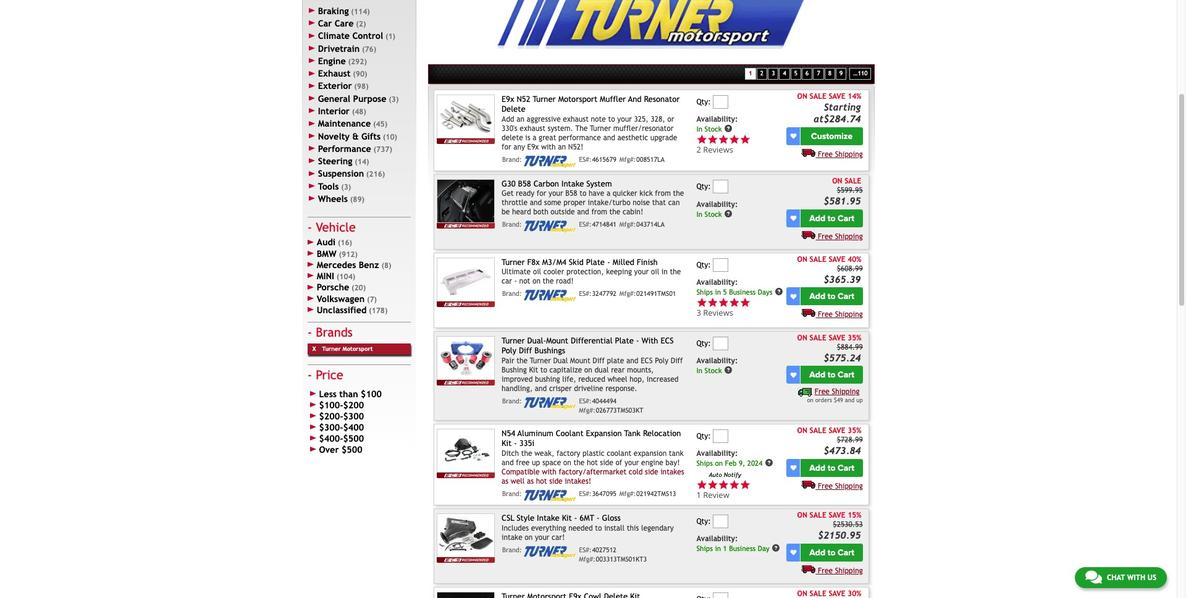 Task type: vqa. For each thing, say whether or not it's contained in the screenshot.


Task type: locate. For each thing, give the bounding box(es) containing it.
1 vertical spatial reviews
[[704, 307, 734, 318]]

add to cart down $581.95
[[810, 213, 855, 223]]

add to cart down '$2150.95'
[[810, 548, 855, 558]]

save inside the on sale save 40% $608.99 $365.39
[[829, 255, 846, 264]]

2 vertical spatial in
[[697, 366, 703, 375]]

1 for 1 review
[[697, 490, 701, 501]]

on inside 'turner f8x m3/m4 skid plate - milled finish ultimate oil cooler protection, keeping your oil in the car - not on the road!'
[[533, 277, 541, 286]]

3 ecs tuning recommends this product. image from the top
[[437, 301, 495, 307]]

0 vertical spatial ships
[[697, 288, 713, 297]]

qty: for $365.39
[[697, 261, 711, 270]]

(90)
[[353, 70, 367, 79]]

1 horizontal spatial a
[[607, 189, 611, 198]]

1 vertical spatial add to wish list image
[[791, 372, 797, 378]]

4 save from the top
[[829, 426, 846, 435]]

- inside turner dual-mount differential plate - with ecs poly diff bushings pair the turner dual mount diff plate and ecs poly diff bushing kit to capitalize on dual rear mounts, improved bushing life, reduced wheel hop, increased handling, and crisper driveline response.
[[636, 336, 639, 345]]

to right note
[[608, 115, 615, 123]]

increased
[[647, 375, 679, 384]]

free shipping up $884.99
[[818, 311, 863, 319]]

1 vertical spatial ecs
[[641, 356, 653, 365]]

free shipping image
[[802, 148, 816, 157], [802, 565, 816, 574]]

free shipping image up the on sale save 40% $608.99 $365.39
[[802, 230, 816, 239]]

in for availability: ships in 1 business day
[[715, 544, 721, 553]]

ecs tuning recommends this product. image for $575.24
[[437, 380, 495, 386]]

turner motorsport - corporate logo image down road!
[[524, 290, 576, 302]]

free shipping down customize
[[818, 150, 863, 159]]

motorsport inside e9x n52 turner motorsport muffler and resonator delete add an aggressive exhaust note to your 325, 328, or 330's exhaust system. the turner muffler/resonator delete is a great performance and aesthetic upgrade for any e9x with an n52!
[[559, 95, 598, 104]]

3 availability: in stock from the top
[[697, 357, 738, 375]]

1 vertical spatial 2
[[697, 144, 701, 155]]

turner motorsport - corporate logo image
[[524, 156, 576, 168], [524, 221, 576, 233], [524, 290, 576, 302], [524, 397, 576, 409], [524, 490, 576, 502], [524, 546, 576, 559]]

3 add to cart button from the top
[[801, 366, 863, 384]]

5 cart from the top
[[838, 548, 855, 558]]

add up orders
[[810, 370, 826, 380]]

3 es#: from the top
[[579, 290, 592, 297]]

5 ecs tuning recommends this product. image from the top
[[437, 473, 495, 478]]

plastic
[[583, 449, 605, 458]]

reviews inside 2 reviews link
[[704, 144, 734, 155]]

1 vertical spatial in
[[715, 288, 721, 297]]

free shipping image for $575.24
[[799, 388, 813, 397]]

free shipping for 35%
[[818, 482, 863, 490]]

turner motorsport - corporate logo image for $2150.95
[[524, 546, 576, 559]]

1 qty: from the top
[[697, 98, 711, 106]]

in
[[697, 125, 703, 134], [697, 210, 703, 218], [697, 366, 703, 375]]

stock for $581.95
[[705, 210, 722, 218]]

es#4714841 - 043714la - g30 b58 carbon intake system - get ready for your b58 to have a quicker kick from the throttle and some proper intake/turbo noise that can be heard both outside and from the cabin! - turner motorsport - bmw image
[[437, 179, 495, 223]]

3 add to wish list image from the top
[[791, 465, 797, 471]]

kit
[[562, 514, 572, 523]]

in up the 3 reviews on the bottom right of the page
[[715, 288, 721, 297]]

$200-
[[319, 411, 343, 422]]

a inside e9x n52 turner motorsport muffler and resonator delete add an aggressive exhaust note to your 325, 328, or 330's exhaust system. the turner muffler/resonator delete is a great performance and aesthetic upgrade for any e9x with an n52!
[[533, 133, 537, 142]]

2 add to cart button from the top
[[801, 288, 863, 306]]

availability: in stock
[[697, 115, 738, 134], [697, 200, 738, 218], [697, 357, 738, 375]]

1 horizontal spatial ecs
[[661, 336, 674, 345]]

stock
[[705, 125, 722, 134], [705, 210, 722, 218], [705, 366, 722, 375]]

free for 15%
[[818, 567, 833, 575]]

add to cart button down $473.84
[[801, 459, 863, 477]]

reviews inside 3 reviews link
[[704, 307, 734, 318]]

sale up $575.24
[[810, 334, 827, 342]]

brands
[[316, 325, 353, 339]]

on sale save 35% $728.99 $473.84
[[798, 426, 863, 456]]

turner motorsport - corporate logo image up csl style intake kit - 6mt - gloss link
[[524, 490, 576, 502]]

1 vertical spatial question sign image
[[725, 366, 733, 375]]

2 oil from the left
[[651, 268, 660, 276]]

3 cart from the top
[[838, 370, 855, 380]]

2 vertical spatial ships
[[697, 544, 713, 553]]

turner up the aggressive
[[533, 95, 556, 104]]

1 as from the left
[[502, 477, 509, 486]]

1 link
[[745, 68, 756, 80]]

0 horizontal spatial 1
[[697, 490, 701, 501]]

question sign image
[[725, 125, 733, 133], [725, 209, 733, 218], [772, 544, 781, 553]]

3 in from the top
[[697, 366, 703, 375]]

5 free shipping from the top
[[818, 567, 863, 575]]

add to wish list image for $2150.95
[[791, 550, 797, 556]]

$284.74
[[824, 113, 861, 124]]

3 inside 3 reviews link
[[697, 307, 701, 318]]

as
[[502, 477, 509, 486], [527, 477, 534, 486]]

0 vertical spatial kit
[[529, 366, 538, 374]]

availability: up the 3 reviews on the bottom right of the page
[[697, 278, 738, 287]]

35% inside on sale save 35% $728.99 $473.84
[[848, 426, 862, 435]]

and down ditch
[[502, 458, 514, 467]]

turner motorsport - corporate logo image down both
[[524, 221, 576, 233]]

2 horizontal spatial question sign image
[[775, 288, 784, 296]]

plate for $365.39
[[586, 258, 605, 267]]

star image
[[708, 134, 718, 145], [740, 134, 751, 145], [708, 297, 718, 308], [740, 297, 751, 308], [697, 479, 708, 490], [718, 479, 729, 490]]

0 horizontal spatial (3)
[[341, 183, 351, 191]]

mfg#: inside es#: 4044494 mfg#: 026773tms03kt
[[579, 406, 596, 414]]

0 horizontal spatial question sign image
[[725, 366, 733, 375]]

1 vertical spatial an
[[558, 143, 566, 151]]

(3)
[[389, 95, 399, 104], [341, 183, 351, 191]]

4 add to cart from the top
[[810, 463, 855, 473]]

0 vertical spatial question sign image
[[725, 125, 733, 133]]

2 business from the top
[[729, 544, 756, 553]]

turner f8x m3/m4 skid plate - milled finish link
[[502, 258, 658, 267]]

2 free shipping from the top
[[818, 232, 863, 241]]

qty: down the 1 review
[[697, 517, 711, 526]]

add to cart down $575.24
[[810, 370, 855, 380]]

question sign image for $365.39
[[775, 288, 784, 296]]

exterior
[[318, 81, 352, 91]]

es#: down n52!
[[579, 156, 592, 163]]

6 ecs tuning recommends this product. image from the top
[[437, 558, 495, 563]]

crisper
[[549, 384, 572, 393]]

sale inside the on sale $599.95 $581.95
[[845, 177, 862, 185]]

5 inside availability: ships in 5 business days
[[724, 288, 727, 297]]

5 turner motorsport - corporate logo image from the top
[[524, 490, 576, 502]]

steering
[[318, 156, 353, 166]]

1 vertical spatial up
[[532, 458, 540, 467]]

3 reviews
[[697, 307, 734, 318]]

response.
[[606, 384, 638, 393]]

0 vertical spatial availability: in stock
[[697, 115, 738, 134]]

with down space
[[542, 468, 557, 476]]

1 3 reviews link from the top
[[697, 297, 785, 318]]

qty:
[[697, 98, 711, 106], [697, 182, 711, 191], [697, 261, 711, 270], [697, 339, 711, 348], [697, 432, 711, 441], [697, 517, 711, 526]]

and right $49
[[845, 397, 855, 404]]

4 cart from the top
[[838, 463, 855, 473]]

1 vertical spatial ships
[[697, 459, 713, 468]]

4 brand: from the top
[[502, 397, 522, 405]]

availability: in stock up 2 reviews
[[697, 115, 738, 134]]

add to cart button down $575.24
[[801, 366, 863, 384]]

ecs tuning recommends this product. image left well
[[437, 473, 495, 478]]

availability: in stock right can
[[697, 200, 738, 218]]

free up orders
[[815, 388, 830, 396]]

in for $581.95
[[697, 210, 703, 218]]

0 vertical spatial 3
[[772, 70, 775, 77]]

add to cart button for $581.95
[[801, 209, 863, 227]]

3 free shipping from the top
[[818, 311, 863, 319]]

35% for $575.24
[[848, 334, 862, 342]]

3 left 4
[[772, 70, 775, 77]]

(45)
[[373, 120, 388, 129]]

sale down 7 link
[[810, 92, 827, 101]]

brand: down well
[[502, 490, 522, 497]]

diff up 'increased'
[[671, 356, 683, 365]]

turner motorsport - corporate logo image for $365.39
[[524, 290, 576, 302]]

add to wish list image right '2024'
[[791, 465, 797, 471]]

0 horizontal spatial as
[[502, 477, 509, 486]]

0 horizontal spatial up
[[532, 458, 540, 467]]

2 es#: from the top
[[579, 221, 592, 228]]

0 vertical spatial plate
[[586, 258, 605, 267]]

free shipping for 15%
[[818, 567, 863, 575]]

than
[[340, 389, 358, 399]]

5 save from the top
[[829, 511, 846, 520]]

2 horizontal spatial side
[[645, 468, 659, 476]]

0 vertical spatial for
[[502, 143, 512, 151]]

3247792
[[592, 290, 617, 297]]

your inside 'turner f8x m3/m4 skid plate - milled finish ultimate oil cooler protection, keeping your oil in the car - not on the road!'
[[635, 268, 649, 276]]

0 horizontal spatial hot
[[536, 477, 547, 486]]

free shipping image
[[802, 230, 816, 239], [802, 309, 816, 317], [799, 388, 813, 397], [802, 480, 816, 489]]

on right not at the top
[[533, 277, 541, 286]]

free shipping down '$2150.95'
[[818, 567, 863, 575]]

hop,
[[630, 375, 645, 384]]

0 vertical spatial question sign image
[[775, 288, 784, 296]]

add to cart button down $581.95
[[801, 209, 863, 227]]

es#: for $2150.95
[[579, 546, 592, 554]]

exhaust
[[563, 115, 589, 123], [520, 124, 546, 133]]

your inside n54 aluminum coolant expansion tank relocation kit - 335i ditch the weak, factory plastic coolant expansion tank and free up space on the hot side of your engine bay! compatible with factory/aftermarket cold side intakes as well as hot side intakes!
[[625, 458, 639, 467]]

$581.95
[[824, 195, 861, 206]]

5 qty: from the top
[[697, 432, 711, 441]]

on inside on sale save 35% $728.99 $473.84
[[798, 426, 808, 435]]

milled
[[613, 258, 635, 267]]

1 vertical spatial free shipping image
[[802, 565, 816, 574]]

3 availability: from the top
[[697, 278, 738, 287]]

for inside e9x n52 turner motorsport muffler and resonator delete add an aggressive exhaust note to your 325, 328, or 330's exhaust system. the turner muffler/resonator delete is a great performance and aesthetic upgrade for any e9x with an n52!
[[502, 143, 512, 151]]

ships for $365.39
[[697, 288, 713, 297]]

6 turner motorsport - corporate logo image from the top
[[524, 546, 576, 559]]

on for $2150.95
[[798, 511, 808, 520]]

0 vertical spatial with
[[541, 143, 556, 151]]

on for $473.84
[[798, 426, 808, 435]]

save up "starting"
[[829, 92, 846, 101]]

$2150.95
[[818, 530, 861, 541]]

1 ecs tuning recommends this product. image from the top
[[437, 138, 495, 144]]

differential
[[571, 336, 613, 345]]

tools
[[318, 181, 339, 191]]

1 add to cart from the top
[[810, 213, 855, 223]]

2 in from the top
[[697, 210, 703, 218]]

2 add to wish list image from the top
[[791, 372, 797, 378]]

6 availability: from the top
[[697, 535, 738, 543]]

us
[[1148, 574, 1157, 582]]

free shipping on orders $49 and up
[[807, 388, 863, 404]]

es#: inside es#: 4027512 mfg#: 003313tms01kt3
[[579, 546, 592, 554]]

ecs up mounts,
[[641, 356, 653, 365]]

3 add to cart from the top
[[810, 370, 855, 380]]

0 horizontal spatial 2
[[697, 144, 701, 155]]

star image
[[697, 134, 708, 145], [718, 134, 729, 145], [729, 134, 740, 145], [697, 297, 708, 308], [718, 297, 729, 308], [729, 297, 740, 308], [708, 479, 718, 490], [729, 479, 740, 490], [740, 479, 751, 490]]

in inside availability: ships in 5 business days
[[715, 288, 721, 297]]

save for $365.39
[[829, 255, 846, 264]]

e9x n52 turner motorsport muffler and resonator delete link
[[502, 95, 680, 114]]

0 vertical spatial $500
[[343, 433, 364, 444]]

have
[[589, 189, 605, 198]]

add to wish list image for $365.39
[[791, 294, 797, 300]]

add to cart for $473.84
[[810, 463, 855, 473]]

2 qty: from the top
[[697, 182, 711, 191]]

1 vertical spatial stock
[[705, 210, 722, 218]]

es#4615679 - 008517la - e9x n52 turner motorsport muffler and resonator delete - add an aggressive exhaust note to your 325, 328, or 330's exhaust system. the turner muffler/resonator delete is a great performance and aesthetic upgrade for any e9x with an n52! - turner motorsport - bmw image
[[437, 95, 495, 138]]

qty: down 2 reviews
[[697, 182, 711, 191]]

your
[[618, 115, 632, 123], [549, 189, 563, 198], [635, 268, 649, 276], [625, 458, 639, 467], [535, 533, 550, 542]]

plate inside 'turner f8x m3/m4 skid plate - milled finish ultimate oil cooler protection, keeping your oil in the car - not on the road!'
[[586, 258, 605, 267]]

dual
[[595, 366, 609, 374]]

1 horizontal spatial plate
[[615, 336, 634, 345]]

4 free shipping from the top
[[818, 482, 863, 490]]

4044494
[[592, 397, 617, 405]]

to inside g30 b58 carbon intake system get ready for your b58 to have a quicker kick from the throttle and some proper intake/turbo noise that can be heard both outside and from the cabin!
[[580, 189, 587, 198]]

2 add to cart from the top
[[810, 291, 855, 302]]

2 for 2 reviews
[[697, 144, 701, 155]]

g30
[[502, 179, 516, 189]]

kit
[[529, 366, 538, 374], [502, 439, 512, 448]]

(16)
[[338, 239, 352, 247]]

mfg#: for $575.24
[[579, 406, 596, 414]]

ships inside availability: ships on feb 9, 2024
[[697, 459, 713, 468]]

3 brand: from the top
[[502, 290, 522, 297]]

availability: in stock down the 3 reviews on the bottom right of the page
[[697, 357, 738, 375]]

0 vertical spatial poly
[[502, 346, 517, 355]]

brand: down intake
[[502, 546, 522, 554]]

question sign image down the 3 reviews on the bottom right of the page
[[725, 366, 733, 375]]

shipping down '$2150.95'
[[835, 567, 863, 575]]

on for $365.39
[[798, 255, 808, 264]]

ecs tuning recommends this product. image
[[437, 138, 495, 144], [437, 223, 495, 229], [437, 301, 495, 307], [437, 380, 495, 386], [437, 473, 495, 478], [437, 558, 495, 563]]

tank
[[669, 449, 684, 458]]

2 35% from the top
[[848, 426, 862, 435]]

exhaust up is
[[520, 124, 546, 133]]

4 add to cart button from the top
[[801, 459, 863, 477]]

on inside on sale save 15% $2530.53 $2150.95
[[798, 511, 808, 520]]

to inside e9x n52 turner motorsport muffler and resonator delete add an aggressive exhaust note to your 325, 328, or 330's exhaust system. the turner muffler/resonator delete is a great performance and aesthetic upgrade for any e9x with an n52!
[[608, 115, 615, 123]]

ecs tuning recommends this product. image left improved
[[437, 380, 495, 386]]

$100
[[361, 389, 382, 399]]

plate for $575.24
[[615, 336, 634, 345]]

for down delete at the top left
[[502, 143, 512, 151]]

turner down note
[[590, 124, 611, 133]]

1 horizontal spatial oil
[[651, 268, 660, 276]]

1 review link
[[697, 468, 785, 501], [697, 490, 751, 501]]

0 vertical spatial 5
[[795, 70, 798, 77]]

qty: right resonator
[[697, 98, 711, 106]]

in inside availability: ships in 1 business day
[[715, 544, 721, 553]]

4 availability: from the top
[[697, 357, 738, 365]]

8
[[829, 70, 832, 77]]

add to cart for $581.95
[[810, 213, 855, 223]]

0 horizontal spatial a
[[533, 133, 537, 142]]

bushing
[[502, 366, 527, 374]]

business inside availability: ships in 5 business days
[[729, 288, 756, 297]]

reviews for 3 reviews
[[704, 307, 734, 318]]

3 stock from the top
[[705, 366, 722, 375]]

2 reviews from the top
[[704, 307, 734, 318]]

1 horizontal spatial 2
[[761, 70, 764, 77]]

1 35% from the top
[[848, 334, 862, 342]]

1 vertical spatial availability: in stock
[[697, 200, 738, 218]]

1 review link down auto notify
[[697, 490, 751, 501]]

hot up factory/aftermarket
[[587, 458, 598, 467]]

vehicle audi (16) bmw (912) mercedes benz (8) mini (104) porsche (20) volkswagen (7) unclassified (178)
[[316, 220, 392, 315]]

cart for $365.39
[[838, 291, 855, 302]]

5 brand: from the top
[[502, 490, 522, 497]]

save inside on sale save 35% $728.99 $473.84
[[829, 426, 846, 435]]

$200-$300 link
[[308, 411, 411, 422]]

turner up ultimate
[[502, 258, 525, 267]]

es#4365475 - 007629la09kt - turner motorsport e9x cowl delete kit - get rid of all your plastic in your engine bay for a cleaner look! completely eliminates the bulky, obtrusive cabin filter housing for more room underhood - offering more room to access the engine. compliment your engine bay and hide away the exposed ecu. - turner motorsport - bmw image
[[437, 592, 495, 598]]

2 vertical spatial availability: in stock
[[697, 357, 738, 375]]

1 horizontal spatial kit
[[529, 366, 538, 374]]

1 horizontal spatial up
[[857, 397, 863, 404]]

$365.39
[[824, 274, 861, 285]]

on down includes
[[525, 533, 533, 542]]

add down on sale save 35% $728.99 $473.84
[[810, 463, 826, 473]]

on sale save 40% $608.99 $365.39
[[798, 255, 863, 285]]

great
[[539, 133, 557, 142]]

6mt
[[580, 514, 595, 523]]

$500
[[343, 433, 364, 444], [342, 445, 363, 455]]

on inside the on sale $599.95 $581.95
[[833, 177, 843, 185]]

ditch
[[502, 449, 519, 458]]

0 vertical spatial hot
[[587, 458, 598, 467]]

performance
[[559, 133, 601, 142]]

es#: inside es#: 4044494 mfg#: 026773tms03kt
[[579, 397, 592, 405]]

35% inside on sale save 35% $884.99 $575.24
[[848, 334, 862, 342]]

needed
[[569, 524, 593, 533]]

cabin!
[[623, 208, 644, 217]]

6 qty: from the top
[[697, 517, 711, 526]]

5 left 6
[[795, 70, 798, 77]]

day
[[758, 544, 770, 553]]

1 add to cart button from the top
[[801, 209, 863, 227]]

ecs tuning recommends this product. image for $473.84
[[437, 473, 495, 478]]

your left 325,
[[618, 115, 632, 123]]

$884.99
[[837, 343, 863, 352]]

save for $2150.95
[[829, 511, 846, 520]]

es#3247792 - 021491tms01 - turner f8x m3/m4 skid plate - milled finish - ultimate oil cooler protection, keeping your oil in the car - not on the road! - turner motorsport - bmw image
[[437, 258, 495, 301]]

qty: up availability: ships in 5 business days at the top right of the page
[[697, 261, 711, 270]]

5 add to cart button from the top
[[801, 544, 863, 562]]

3 turner motorsport - corporate logo image from the top
[[524, 290, 576, 302]]

with inside e9x n52 turner motorsport muffler and resonator delete add an aggressive exhaust note to your 325, 328, or 330's exhaust system. the turner muffler/resonator delete is a great performance and aesthetic upgrade for any e9x with an n52!
[[541, 143, 556, 151]]

cart down '$2150.95'
[[838, 548, 855, 558]]

save inside on sale save 15% $2530.53 $2150.95
[[829, 511, 846, 520]]

shipping up 15%
[[835, 482, 863, 490]]

on inside the on sale save 40% $608.99 $365.39
[[798, 255, 808, 264]]

free up the on sale save 40% $608.99 $365.39
[[818, 232, 833, 241]]

shipping for 15%
[[835, 567, 863, 575]]

7 link
[[814, 68, 824, 80]]

es#: for $473.84
[[579, 490, 592, 497]]

1 horizontal spatial from
[[655, 189, 671, 198]]

add for $581.95
[[810, 213, 826, 223]]

1 vertical spatial mount
[[570, 356, 591, 365]]

as right well
[[527, 477, 534, 486]]

on sale $599.95 $581.95
[[824, 177, 863, 206]]

1 vertical spatial a
[[607, 189, 611, 198]]

on down factory
[[564, 458, 572, 467]]

free shipping up 15%
[[818, 482, 863, 490]]

on inside on sale save 35% $884.99 $575.24
[[798, 334, 808, 342]]

on for $581.95
[[833, 177, 843, 185]]

5 es#: from the top
[[579, 490, 592, 497]]

1 horizontal spatial as
[[527, 477, 534, 486]]

0 vertical spatial b58
[[518, 179, 531, 189]]

6 brand: from the top
[[502, 546, 522, 554]]

1 reviews from the top
[[704, 144, 734, 155]]

add
[[502, 115, 515, 123], [810, 213, 826, 223], [810, 291, 826, 302], [810, 370, 826, 380], [810, 463, 826, 473], [810, 548, 826, 558]]

brand: for $365.39
[[502, 290, 522, 297]]

0 horizontal spatial e9x
[[502, 95, 515, 104]]

(737)
[[374, 145, 392, 154]]

6 es#: from the top
[[579, 546, 592, 554]]

3 ships from the top
[[697, 544, 713, 553]]

None text field
[[713, 180, 729, 194], [713, 337, 729, 350], [713, 430, 729, 443], [713, 515, 729, 528], [713, 180, 729, 194], [713, 337, 729, 350], [713, 430, 729, 443], [713, 515, 729, 528]]

the inside turner dual-mount differential plate - with ecs poly diff bushings pair the turner dual mount diff plate and ecs poly diff bushing kit to capitalize on dual rear mounts, improved bushing life, reduced wheel hop, increased handling, and crisper driveline response.
[[517, 356, 528, 365]]

8 link
[[825, 68, 836, 80]]

(3) right purpose
[[389, 95, 399, 104]]

0 vertical spatial ecs
[[661, 336, 674, 345]]

sale inside the on sale save 40% $608.99 $365.39
[[810, 255, 827, 264]]

1 vertical spatial with
[[542, 468, 557, 476]]

question sign image right '2024'
[[765, 459, 774, 468]]

orders
[[816, 397, 832, 404]]

1 horizontal spatial hot
[[587, 458, 598, 467]]

plate inside turner dual-mount differential plate - with ecs poly diff bushings pair the turner dual mount diff plate and ecs poly diff bushing kit to capitalize on dual rear mounts, improved bushing life, reduced wheel hop, increased handling, and crisper driveline response.
[[615, 336, 634, 345]]

sale for $575.24
[[810, 334, 827, 342]]

brand: down any
[[502, 156, 522, 163]]

add inside e9x n52 turner motorsport muffler and resonator delete add an aggressive exhaust note to your 325, 328, or 330's exhaust system. the turner muffler/resonator delete is a great performance and aesthetic upgrade for any e9x with an n52!
[[502, 115, 515, 123]]

1 ships from the top
[[697, 288, 713, 297]]

on inside availability: ships on feb 9, 2024
[[715, 459, 723, 468]]

x
[[313, 346, 316, 352]]

1 vertical spatial hot
[[536, 477, 547, 486]]

- up ditch
[[514, 439, 517, 448]]

ships down the 1 review
[[697, 544, 713, 553]]

2 ecs tuning recommends this product. image from the top
[[437, 223, 495, 229]]

2 save from the top
[[829, 255, 846, 264]]

2 vertical spatial stock
[[705, 366, 722, 375]]

0 vertical spatial stock
[[705, 125, 722, 134]]

4 ecs tuning recommends this product. image from the top
[[437, 380, 495, 386]]

None text field
[[713, 95, 729, 109], [713, 258, 729, 272], [713, 593, 729, 598], [713, 95, 729, 109], [713, 258, 729, 272], [713, 593, 729, 598]]

side left of
[[600, 458, 614, 467]]

0 horizontal spatial intake
[[537, 514, 560, 523]]

mfg#: for $473.84
[[620, 490, 636, 497]]

4 qty: from the top
[[697, 339, 711, 348]]

intake
[[562, 179, 584, 189], [537, 514, 560, 523]]

0 horizontal spatial kit
[[502, 439, 512, 448]]

1 horizontal spatial question sign image
[[765, 459, 774, 468]]

up right $49
[[857, 397, 863, 404]]

bmw
[[317, 248, 337, 259]]

4 add to wish list image from the top
[[791, 550, 797, 556]]

1 vertical spatial from
[[592, 208, 607, 217]]

2 add to wish list image from the top
[[791, 294, 797, 300]]

save up $608.99
[[829, 255, 846, 264]]

1 business from the top
[[729, 288, 756, 297]]

5 add to cart from the top
[[810, 548, 855, 558]]

5 link
[[791, 68, 802, 80]]

5 availability: from the top
[[697, 450, 738, 458]]

shipping down customize
[[835, 150, 863, 159]]

1 inside 'link'
[[749, 70, 753, 77]]

1 vertical spatial 1
[[697, 490, 701, 501]]

35% up $728.99 on the right of the page
[[848, 426, 862, 435]]

diff up dual
[[593, 356, 605, 365]]

dual-
[[528, 336, 547, 345]]

1 left day
[[724, 544, 727, 553]]

add to cart for $575.24
[[810, 370, 855, 380]]

0 horizontal spatial plate
[[586, 258, 605, 267]]

7
[[817, 70, 821, 77]]

0 vertical spatial up
[[857, 397, 863, 404]]

save for $473.84
[[829, 426, 846, 435]]

0 vertical spatial 2
[[761, 70, 764, 77]]

sale inside on sale save 35% $728.99 $473.84
[[810, 426, 827, 435]]

availability: down the 3 reviews on the bottom right of the page
[[697, 357, 738, 365]]

business left days
[[729, 288, 756, 297]]

over $500 link
[[308, 445, 411, 456]]

3 save from the top
[[829, 334, 846, 342]]

turner f8x m3/m4 skid plate - milled finish ultimate oil cooler protection, keeping your oil in the car - not on the road!
[[502, 258, 681, 286]]

on inside free shipping on orders $49 and up
[[807, 397, 814, 404]]

free shipping image up on sale save 15% $2530.53 $2150.95
[[802, 480, 816, 489]]

shipping up '40%'
[[835, 232, 863, 241]]

business left day
[[729, 544, 756, 553]]

mfg#: down 4027512
[[579, 556, 596, 563]]

1 vertical spatial question sign image
[[725, 209, 733, 218]]

with
[[541, 143, 556, 151], [542, 468, 557, 476], [1128, 574, 1146, 582]]

up inside free shipping on orders $49 and up
[[857, 397, 863, 404]]

up inside n54 aluminum coolant expansion tank relocation kit - 335i ditch the weak, factory plastic coolant expansion tank and free up space on the hot side of your engine bay! compatible with factory/aftermarket cold side intakes as well as hot side intakes!
[[532, 458, 540, 467]]

2 turner motorsport - corporate logo image from the top
[[524, 221, 576, 233]]

mfg#: down 'cold'
[[620, 490, 636, 497]]

1 2 reviews link from the top
[[697, 134, 785, 155]]

4 es#: from the top
[[579, 397, 592, 405]]

brand:
[[502, 156, 522, 163], [502, 221, 522, 228], [502, 290, 522, 297], [502, 397, 522, 405], [502, 490, 522, 497], [502, 546, 522, 554]]

2 cart from the top
[[838, 291, 855, 302]]

and inside free shipping on orders $49 and up
[[845, 397, 855, 404]]

volkswagen
[[317, 293, 365, 304]]

1 vertical spatial for
[[537, 189, 547, 198]]

mfg#: inside es#: 4027512 mfg#: 003313tms01kt3
[[579, 556, 596, 563]]

1 vertical spatial kit
[[502, 439, 512, 448]]

3 qty: from the top
[[697, 261, 711, 270]]

35% up $884.99
[[848, 334, 862, 342]]

1 horizontal spatial e9x
[[528, 143, 539, 151]]

your down everything
[[535, 533, 550, 542]]

1 vertical spatial 3
[[697, 307, 701, 318]]

brand: down handling, at the bottom left of page
[[502, 397, 522, 405]]

availability: ships in 1 business day
[[697, 535, 770, 553]]

comments image
[[1086, 570, 1103, 585]]

1 horizontal spatial for
[[537, 189, 547, 198]]

1 add to wish list image from the top
[[791, 215, 797, 221]]

0 vertical spatial a
[[533, 133, 537, 142]]

&
[[353, 131, 359, 141]]

1 stock from the top
[[705, 125, 722, 134]]

1 cart from the top
[[838, 213, 855, 223]]

3 inside 3 link
[[772, 70, 775, 77]]

free for $581.95
[[818, 232, 833, 241]]

2 ships from the top
[[697, 459, 713, 468]]

question sign image
[[775, 288, 784, 296], [725, 366, 733, 375], [765, 459, 774, 468]]

your down finish
[[635, 268, 649, 276]]

1 horizontal spatial 3
[[772, 70, 775, 77]]

0 vertical spatial exhaust
[[563, 115, 589, 123]]

- right car
[[515, 277, 517, 286]]

ships up the 3 reviews on the bottom right of the page
[[697, 288, 713, 297]]

0 horizontal spatial motorsport
[[343, 346, 373, 352]]

es#4044494 - 026773tms03kt - turner dual-mount differential plate - with ecs poly diff bushings  - pair the turner dual mount diff plate and ecs poly diff bushing kit to capitalize on dual rear mounts, improved bushing life, reduced wheel hop, increased handling, and crisper driveline response. - turner motorsport - bmw image
[[437, 336, 495, 380]]

days
[[758, 288, 773, 297]]

2 stock from the top
[[705, 210, 722, 218]]

es#: 3247792 mfg#: 021491tms01
[[579, 290, 676, 297]]

4 turner motorsport - corporate logo image from the top
[[524, 397, 576, 409]]

add to wish list image
[[791, 133, 797, 139], [791, 294, 797, 300], [791, 465, 797, 471], [791, 550, 797, 556]]

ecs tuning recommends this product. image up es#3247792 - 021491tms01 - turner f8x m3/m4 skid plate - milled finish - ultimate oil cooler protection, keeping your oil in the car - not on the road! - turner motorsport - bmw image
[[437, 223, 495, 229]]

1 vertical spatial business
[[729, 544, 756, 553]]

sale for $581.95
[[845, 177, 862, 185]]

business inside availability: ships in 1 business day
[[729, 544, 756, 553]]

2 link
[[757, 68, 768, 80]]

motorsport inside brands x turner motorsport
[[343, 346, 373, 352]]

es#: for $575.24
[[579, 397, 592, 405]]

0 horizontal spatial ecs
[[641, 356, 653, 365]]

(14)
[[355, 158, 369, 166]]

0 horizontal spatial oil
[[533, 268, 542, 276]]

ships inside availability: ships in 1 business day
[[697, 544, 713, 553]]

sale up '$2150.95'
[[810, 511, 827, 520]]

with inside chat with us link
[[1128, 574, 1146, 582]]

the down cooler
[[543, 277, 554, 286]]

2 vertical spatial question sign image
[[765, 459, 774, 468]]

es#: 4615679 mfg#: 008517la
[[579, 156, 665, 163]]

2 availability: in stock from the top
[[697, 200, 738, 218]]

on up auto
[[715, 459, 723, 468]]

ships inside availability: ships in 5 business days
[[697, 288, 713, 297]]

2 vertical spatial question sign image
[[772, 544, 781, 553]]

2 vertical spatial 1
[[724, 544, 727, 553]]

reviews for 2 reviews
[[704, 144, 734, 155]]

$100-$200 link
[[308, 400, 411, 411]]

1 left 'review' on the bottom of the page
[[697, 490, 701, 501]]

0 horizontal spatial exhaust
[[520, 124, 546, 133]]

turner inside brands x turner motorsport
[[322, 346, 341, 352]]

2 vertical spatial in
[[715, 544, 721, 553]]

for inside g30 b58 carbon intake system get ready for your b58 to have a quicker kick from the throttle and some proper intake/turbo noise that can be heard both outside and from the cabin!
[[537, 189, 547, 198]]

5 up the 3 reviews on the bottom right of the page
[[724, 288, 727, 297]]

5
[[795, 70, 798, 77], [724, 288, 727, 297]]

save inside on sale save 35% $884.99 $575.24
[[829, 334, 846, 342]]

325,
[[634, 115, 649, 123]]

1 vertical spatial 35%
[[848, 426, 862, 435]]

sale inside on sale save 15% $2530.53 $2150.95
[[810, 511, 827, 520]]

add to wish list image
[[791, 215, 797, 221], [791, 372, 797, 378]]

2 vertical spatial side
[[550, 477, 563, 486]]

1 vertical spatial b58
[[566, 189, 578, 198]]

road!
[[556, 277, 574, 286]]

add to cart button down '$2150.95'
[[801, 544, 863, 562]]

sale inside on sale save 35% $884.99 $575.24
[[810, 334, 827, 342]]



Task type: describe. For each thing, give the bounding box(es) containing it.
with inside n54 aluminum coolant expansion tank relocation kit - 335i ditch the weak, factory plastic coolant expansion tank and free up space on the hot side of your engine bay! compatible with factory/aftermarket cold side intakes as well as hot side intakes!
[[542, 468, 557, 476]]

question sign image for 15%
[[772, 544, 781, 553]]

to inside turner dual-mount differential plate - with ecs poly diff bushings pair the turner dual mount diff plate and ecs poly diff bushing kit to capitalize on dual rear mounts, improved bushing life, reduced wheel hop, increased handling, and crisper driveline response.
[[541, 366, 548, 374]]

n54 aluminum coolant expansion tank relocation kit - 335i link
[[502, 429, 681, 448]]

(912)
[[339, 250, 358, 259]]

e9x n52 turner motorsport muffler and resonator delete add an aggressive exhaust note to your 325, 328, or 330's exhaust system. the turner muffler/resonator delete is a great performance and aesthetic upgrade for any e9x with an n52!
[[502, 95, 680, 151]]

1 save from the top
[[829, 92, 846, 101]]

brand: for $473.84
[[502, 490, 522, 497]]

add for $2150.95
[[810, 548, 826, 558]]

0 vertical spatial an
[[517, 115, 525, 123]]

3 link
[[768, 68, 779, 80]]

throttle
[[502, 199, 528, 207]]

delete
[[502, 105, 526, 114]]

availability: inside availability: ships in 5 business days
[[697, 278, 738, 287]]

2 3 reviews link from the top
[[697, 307, 751, 318]]

availability: ships in 5 business days
[[697, 278, 773, 297]]

2 as from the left
[[527, 477, 534, 486]]

2 reviews
[[697, 144, 734, 155]]

save for $575.24
[[829, 334, 846, 342]]

wheel
[[608, 375, 628, 384]]

…110 link
[[850, 68, 872, 80]]

mfg#: for $365.39
[[620, 290, 636, 297]]

3 for 3
[[772, 70, 775, 77]]

on inside n54 aluminum coolant expansion tank relocation kit - 335i ditch the weak, factory plastic coolant expansion tank and free up space on the hot side of your engine bay! compatible with factory/aftermarket cold side intakes as well as hot side intakes!
[[564, 458, 572, 467]]

less
[[319, 389, 337, 399]]

legendary
[[642, 524, 674, 533]]

2 availability: from the top
[[697, 200, 738, 209]]

shipping inside free shipping on orders $49 and up
[[832, 388, 860, 396]]

sale for $2150.95
[[810, 511, 827, 520]]

review
[[704, 490, 730, 501]]

turner motorsport - corporate logo image for $473.84
[[524, 490, 576, 502]]

$400-$500 link
[[308, 433, 411, 445]]

1 horizontal spatial b58
[[566, 189, 578, 198]]

question sign image for $473.84
[[765, 459, 774, 468]]

install
[[605, 524, 625, 533]]

free shipping for 40%
[[818, 311, 863, 319]]

add to cart button for $365.39
[[801, 288, 863, 306]]

intake inside csl style intake kit - 6mt - gloss includes everything needed to install this legendary intake on your car!
[[537, 514, 560, 523]]

this
[[627, 524, 639, 533]]

system.
[[548, 124, 573, 133]]

relocation
[[643, 429, 681, 438]]

add to wish list image for $575.24
[[791, 372, 797, 378]]

on sale save 14%
[[798, 92, 862, 101]]

1 availability: from the top
[[697, 115, 738, 124]]

4615679
[[592, 156, 617, 163]]

turner motorsport - corporate logo image for $575.24
[[524, 397, 576, 409]]

sale for $473.84
[[810, 426, 827, 435]]

availability: in stock for $575.24
[[697, 357, 738, 375]]

in inside 'turner f8x m3/m4 skid plate - milled finish ultimate oil cooler protection, keeping your oil in the car - not on the road!'
[[662, 268, 668, 276]]

add to wish list image for $473.84
[[791, 465, 797, 471]]

outside
[[551, 208, 575, 217]]

starting
[[824, 101, 861, 112]]

$200
[[343, 400, 364, 411]]

availability: in stock for $581.95
[[697, 200, 738, 218]]

the
[[576, 124, 588, 133]]

a inside g30 b58 carbon intake system get ready for your b58 to have a quicker kick from the throttle and some proper intake/turbo noise that can be heard both outside and from the cabin!
[[607, 189, 611, 198]]

and down "bushing"
[[535, 384, 547, 393]]

free shipping for $581.95
[[818, 232, 863, 241]]

your inside g30 b58 carbon intake system get ready for your b58 to have a quicker kick from the throttle and some proper intake/turbo noise that can be heard both outside and from the cabin!
[[549, 189, 563, 198]]

1 1 review link from the top
[[697, 468, 785, 501]]

003313tms01kt3
[[596, 556, 647, 563]]

free down customize link on the right of the page
[[818, 150, 833, 159]]

finish
[[637, 258, 658, 267]]

2 1 review link from the top
[[697, 490, 751, 501]]

business for 5
[[729, 288, 756, 297]]

business for 1
[[729, 544, 756, 553]]

2 2 reviews link from the top
[[697, 144, 751, 155]]

1 vertical spatial e9x
[[528, 143, 539, 151]]

1 turner motorsport - corporate logo image from the top
[[524, 156, 576, 168]]

mfg#: for $581.95
[[620, 221, 636, 228]]

be
[[502, 208, 510, 217]]

carbon
[[534, 179, 559, 189]]

ultimate
[[502, 268, 531, 276]]

1 free shipping from the top
[[818, 150, 863, 159]]

- right kit
[[575, 514, 578, 523]]

es#4027512 - 003313tms01kt3 - csl style intake kit - 6mt - gloss - includes everything needed to install this legendary intake on your car! - turner motorsport - bmw image
[[437, 514, 495, 558]]

sale for $365.39
[[810, 255, 827, 264]]

to down $473.84
[[828, 463, 836, 473]]

9 link
[[836, 68, 847, 80]]

motorsport for brands
[[343, 346, 373, 352]]

intake inside g30 b58 carbon intake system get ready for your b58 to have a quicker kick from the throttle and some proper intake/turbo noise that can be heard both outside and from the cabin!
[[562, 179, 584, 189]]

on inside csl style intake kit - 6mt - gloss includes everything needed to install this legendary intake on your car!
[[525, 533, 533, 542]]

the down factory
[[574, 458, 585, 467]]

purpose
[[353, 93, 387, 104]]

qty: for $575.24
[[697, 339, 711, 348]]

aggressive
[[527, 115, 561, 123]]

your inside e9x n52 turner motorsport muffler and resonator delete add an aggressive exhaust note to your 325, 328, or 330's exhaust system. the turner muffler/resonator delete is a great performance and aesthetic upgrade for any e9x with an n52!
[[618, 115, 632, 123]]

on inside turner dual-mount differential plate - with ecs poly diff bushings pair the turner dual mount diff plate and ecs poly diff bushing kit to capitalize on dual rear mounts, improved bushing life, reduced wheel hop, increased handling, and crisper driveline response.
[[585, 366, 593, 374]]

0 horizontal spatial side
[[550, 477, 563, 486]]

1 horizontal spatial an
[[558, 143, 566, 151]]

question sign image for $581.95
[[725, 209, 733, 218]]

mfg#: down aesthetic
[[620, 156, 636, 163]]

es#3647095 - 021942tms13 - n54 aluminum coolant expansion tank relocation kit - 335i - ditch the weak, factory plastic coolant expansion tank and free up space on the hot side of your engine bay! - turner motorsport - bmw image
[[437, 429, 495, 473]]

add to cart button for $575.24
[[801, 366, 863, 384]]

shipping for 40%
[[835, 311, 863, 319]]

add to cart for $365.39
[[810, 291, 855, 302]]

the down 335i
[[521, 449, 533, 458]]

ecs tuning recommends this product. image for $2150.95
[[437, 558, 495, 563]]

15%
[[848, 511, 862, 520]]

cart for $473.84
[[838, 463, 855, 473]]

es#: for $581.95
[[579, 221, 592, 228]]

2 brand: from the top
[[502, 221, 522, 228]]

availability: ships on feb 9, 2024
[[697, 450, 763, 468]]

es#: for $365.39
[[579, 290, 592, 297]]

3647095
[[592, 490, 617, 497]]

ecs tuning recommends this product. image for $365.39
[[437, 301, 495, 307]]

turner inside 'turner f8x m3/m4 skid plate - milled finish ultimate oil cooler protection, keeping your oil in the car - not on the road!'
[[502, 258, 525, 267]]

to inside csl style intake kit - 6mt - gloss includes everything needed to install this legendary intake on your car!
[[595, 524, 602, 533]]

1 oil from the left
[[533, 268, 542, 276]]

availability: inside availability: ships on feb 9, 2024
[[697, 450, 738, 458]]

that
[[652, 199, 666, 207]]

qty: for $473.84
[[697, 432, 711, 441]]

kick
[[640, 189, 653, 198]]

0 horizontal spatial b58
[[518, 179, 531, 189]]

(48)
[[352, 108, 367, 116]]

to down $575.24
[[828, 370, 836, 380]]

(7)
[[367, 295, 377, 304]]

in for $575.24
[[697, 366, 703, 375]]

0 vertical spatial e9x
[[502, 95, 515, 104]]

1 vertical spatial side
[[645, 468, 659, 476]]

kit inside n54 aluminum coolant expansion tank relocation kit - 335i ditch the weak, factory plastic coolant expansion tank and free up space on the hot side of your engine bay! compatible with factory/aftermarket cold side intakes as well as hot side intakes!
[[502, 439, 512, 448]]

shipping for 35%
[[835, 482, 863, 490]]

1 horizontal spatial mount
[[570, 356, 591, 365]]

$400-
[[319, 433, 343, 444]]

brand: for $575.24
[[502, 397, 522, 405]]

motorsport for e9x
[[559, 95, 598, 104]]

1 horizontal spatial exhaust
[[563, 115, 589, 123]]

ready
[[516, 189, 535, 198]]

add to wish list image for $581.95
[[791, 215, 797, 221]]

exhaust
[[318, 68, 351, 79]]

1 horizontal spatial 5
[[795, 70, 798, 77]]

climate
[[318, 31, 350, 41]]

qty: for $2150.95
[[697, 517, 711, 526]]

reduced
[[579, 375, 606, 384]]

0 horizontal spatial diff
[[519, 346, 532, 355]]

free for 40%
[[818, 311, 833, 319]]

mfg#: for $2150.95
[[579, 556, 596, 563]]

328,
[[651, 115, 665, 123]]

upgrade
[[651, 133, 678, 142]]

1 in from the top
[[697, 125, 703, 134]]

0 vertical spatial from
[[655, 189, 671, 198]]

1 es#: from the top
[[579, 156, 592, 163]]

drivetrain
[[318, 43, 360, 54]]

brands x turner motorsport
[[313, 325, 373, 352]]

free shipping image for $365.39
[[802, 309, 816, 317]]

free inside free shipping on orders $49 and up
[[815, 388, 830, 396]]

g30 b58 carbon intake system get ready for your b58 to have a quicker kick from the throttle and some proper intake/turbo noise that can be heard both outside and from the cabin!
[[502, 179, 684, 217]]

and up both
[[530, 199, 542, 207]]

over
[[319, 445, 339, 455]]

add to cart for $2150.95
[[810, 548, 855, 558]]

turner down bushings at the bottom of page
[[530, 356, 551, 365]]

add for $365.39
[[810, 291, 826, 302]]

1 review
[[697, 490, 730, 501]]

turner up pair
[[502, 336, 525, 345]]

$728.99
[[837, 436, 863, 444]]

keeping
[[606, 268, 632, 276]]

noise
[[633, 199, 650, 207]]

0 vertical spatial side
[[600, 458, 614, 467]]

cart for $2150.95
[[838, 548, 855, 558]]

to down '$365.39'
[[828, 291, 836, 302]]

customize
[[812, 131, 853, 142]]

qty: for $581.95
[[697, 182, 711, 191]]

is
[[526, 133, 531, 142]]

stock for $575.24
[[705, 366, 722, 375]]

g30 b58 carbon intake system link
[[502, 179, 612, 189]]

$473.84
[[824, 445, 861, 456]]

1 for 1
[[749, 70, 753, 77]]

1 free shipping image from the top
[[802, 148, 816, 157]]

kit inside turner dual-mount differential plate - with ecs poly diff bushings pair the turner dual mount diff plate and ecs poly diff bushing kit to capitalize on dual rear mounts, improved bushing life, reduced wheel hop, increased handling, and crisper driveline response.
[[529, 366, 538, 374]]

aesthetic
[[618, 133, 649, 142]]

car!
[[552, 533, 565, 542]]

free for 35%
[[818, 482, 833, 490]]

and inside e9x n52 turner motorsport muffler and resonator delete add an aggressive exhaust note to your 325, 328, or 330's exhaust system. the turner muffler/resonator delete is a great performance and aesthetic upgrade for any e9x with an n52!
[[603, 133, 616, 142]]

add to cart button for $473.84
[[801, 459, 863, 477]]

free shipping image for $581.95
[[802, 230, 816, 239]]

(2)
[[356, 20, 366, 28]]

on for $575.24
[[798, 334, 808, 342]]

0 vertical spatial (3)
[[389, 95, 399, 104]]

add to cart button for $2150.95
[[801, 544, 863, 562]]

35% for $473.84
[[848, 426, 862, 435]]

1 availability: in stock from the top
[[697, 115, 738, 134]]

price
[[316, 368, 343, 382]]

ships for $473.84
[[697, 459, 713, 468]]

well
[[511, 477, 525, 486]]

$400
[[343, 422, 364, 433]]

life,
[[563, 375, 576, 384]]

factory
[[557, 449, 581, 458]]

1 horizontal spatial poly
[[655, 356, 669, 365]]

brand: for $2150.95
[[502, 546, 522, 554]]

shipping for $581.95
[[835, 232, 863, 241]]

any
[[514, 143, 525, 151]]

tank
[[625, 429, 641, 438]]

to down $581.95
[[828, 213, 836, 223]]

cart for $581.95
[[838, 213, 855, 223]]

- inside n54 aluminum coolant expansion tank relocation kit - 335i ditch the weak, factory plastic coolant expansion tank and free up space on the hot side of your engine bay! compatible with factory/aftermarket cold side intakes as well as hot side intakes!
[[514, 439, 517, 448]]

novelty
[[318, 131, 350, 141]]

muffler
[[600, 95, 626, 104]]

your inside csl style intake kit - 6mt - gloss includes everything needed to install this legendary intake on your car!
[[535, 533, 550, 542]]

in for availability: ships in 5 business days
[[715, 288, 721, 297]]

customize link
[[801, 127, 863, 145]]

aluminum
[[518, 429, 554, 438]]

and down proper
[[577, 208, 589, 217]]

the up can
[[673, 189, 684, 198]]

0 horizontal spatial from
[[592, 208, 607, 217]]

performance
[[318, 143, 371, 154]]

1 horizontal spatial diff
[[593, 356, 605, 365]]

to down '$2150.95'
[[828, 548, 836, 558]]

0 horizontal spatial mount
[[546, 336, 569, 345]]

1 vertical spatial (3)
[[341, 183, 351, 191]]

1 brand: from the top
[[502, 156, 522, 163]]

the up 021491tms01
[[670, 268, 681, 276]]

car
[[318, 18, 332, 28]]

021491tms01
[[637, 290, 676, 297]]

- right 6mt
[[597, 514, 600, 523]]

3 for 3 reviews
[[697, 307, 701, 318]]

2 for 2
[[761, 70, 764, 77]]

resonator
[[644, 95, 680, 104]]

chat with us
[[1108, 574, 1157, 582]]

availability: inside availability: ships in 1 business day
[[697, 535, 738, 543]]

and inside n54 aluminum coolant expansion tank relocation kit - 335i ditch the weak, factory plastic coolant expansion tank and free up space on the hot side of your engine bay! compatible with factory/aftermarket cold side intakes as well as hot side intakes!
[[502, 458, 514, 467]]

on sale save 15% $2530.53 $2150.95
[[798, 511, 863, 541]]

1 vertical spatial $500
[[342, 445, 363, 455]]

add for $575.24
[[810, 370, 826, 380]]

(98)
[[354, 83, 369, 91]]

the down intake/turbo on the top of the page
[[610, 208, 621, 217]]

cart for $575.24
[[838, 370, 855, 380]]

interior
[[318, 106, 350, 116]]

…110
[[854, 70, 868, 77]]

1 vertical spatial exhaust
[[520, 124, 546, 133]]

1 inside availability: ships in 1 business day
[[724, 544, 727, 553]]

skid
[[569, 258, 584, 267]]

add for $473.84
[[810, 463, 826, 473]]

es#: 4714841 mfg#: 043714la
[[579, 221, 665, 228]]

free shipping image for $473.84
[[802, 480, 816, 489]]

2 horizontal spatial diff
[[671, 356, 683, 365]]

- up keeping
[[608, 258, 610, 267]]

and up mounts,
[[627, 356, 639, 365]]

2 free shipping image from the top
[[802, 565, 816, 574]]

1 add to wish list image from the top
[[791, 133, 797, 139]]

plate
[[607, 356, 624, 365]]

$300-$400 link
[[308, 422, 411, 433]]



